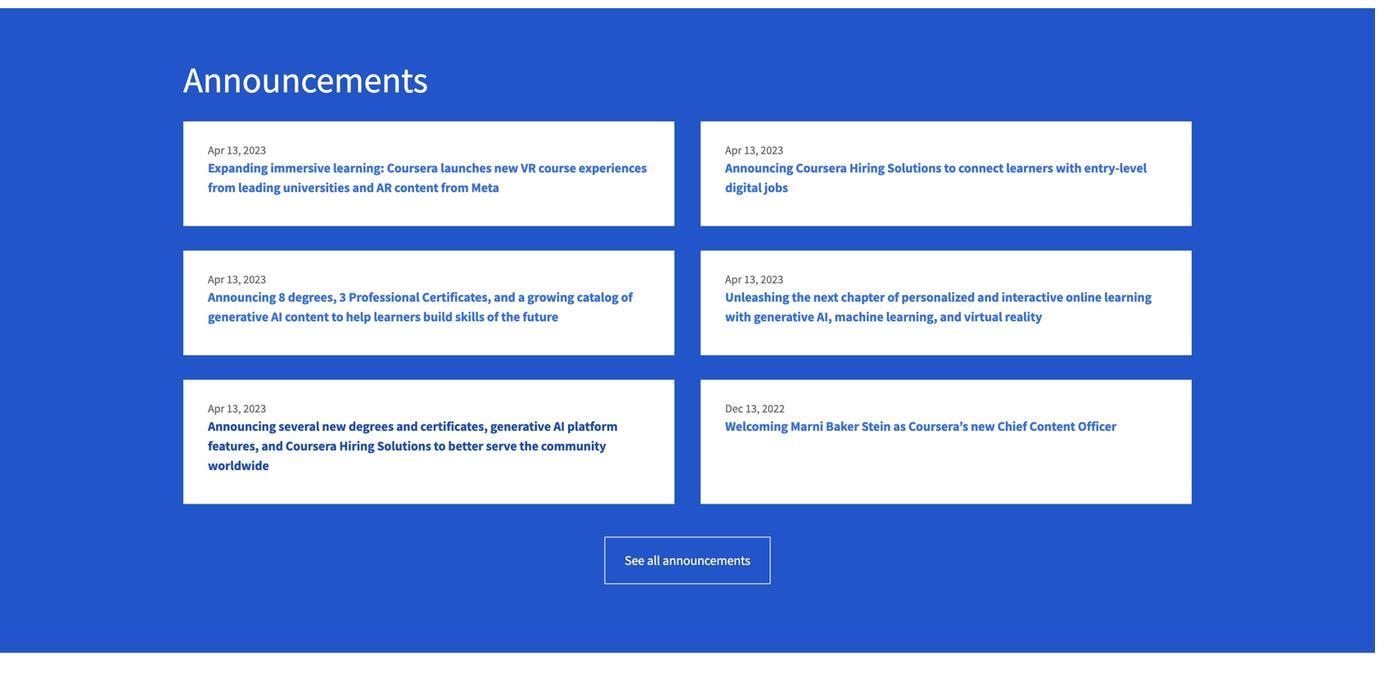 Task type: vqa. For each thing, say whether or not it's contained in the screenshot.
Generative inside Apr 13, 2023 Announcing several new degrees and certificates, generative AI platform features, and Coursera Hiring Solutions to better serve the community worldwide
yes



Task type: describe. For each thing, give the bounding box(es) containing it.
skills
[[455, 309, 485, 325]]

and inside apr 13, 2023 expanding immersive learning: coursera launches new vr course experiences from leading universities and ar content from meta
[[352, 180, 374, 196]]

expanding
[[208, 160, 268, 176]]

and down the several
[[261, 438, 283, 455]]

and down personalized
[[940, 309, 962, 325]]

next
[[814, 289, 839, 306]]

dec 13, 2022 welcoming marni baker stein as coursera's new chief content officer
[[725, 402, 1117, 435]]

coursera inside apr 13, 2023 announcing coursera hiring solutions to connect learners with entry-level digital jobs
[[796, 160, 847, 176]]

content inside apr 13, 2023 announcing 8 degrees, 3 professional certificates, and a growing catalog of generative ai content to help learners build skills of the future
[[285, 309, 329, 325]]

solutions inside apr 13, 2023 announcing coursera hiring solutions to connect learners with entry-level digital jobs
[[887, 160, 942, 176]]

2023 for several
[[243, 402, 266, 416]]

chief
[[998, 419, 1027, 435]]

2022
[[762, 402, 785, 416]]

8
[[279, 289, 285, 306]]

generative inside apr 13, 2023 announcing several new degrees and certificates, generative ai platform features, and coursera hiring solutions to better serve the community worldwide
[[490, 419, 551, 435]]

digital
[[725, 180, 762, 196]]

a
[[518, 289, 525, 306]]

growing
[[527, 289, 574, 306]]

platform
[[567, 419, 618, 435]]

leading
[[238, 180, 281, 196]]

apr 13, 2023 announcing 8 degrees, 3 professional certificates, and a growing catalog of generative ai content to help learners build skills of the future
[[208, 272, 633, 325]]

2023 for 8
[[243, 272, 266, 287]]

apr 13, 2023 expanding immersive learning: coursera launches new vr course experiences from leading universities and ar content from meta
[[208, 143, 647, 196]]

ar
[[377, 180, 392, 196]]

apr for unleashing the next chapter of personalized and interactive online learning with generative ai, machine learning, and virtual reality
[[725, 272, 742, 287]]

jobs
[[764, 180, 788, 196]]

immersive
[[270, 160, 331, 176]]

announcements
[[183, 57, 428, 102]]

solutions inside apr 13, 2023 announcing several new degrees and certificates, generative ai platform features, and coursera hiring solutions to better serve the community worldwide
[[377, 438, 431, 455]]

unleashing the next chapter of personalized and interactive online learning with generative ai, machine learning, and virtual reality link
[[725, 289, 1152, 325]]

better
[[448, 438, 483, 455]]

as
[[893, 419, 906, 435]]

with inside apr 13, 2023 unleashing the next chapter of personalized and interactive online learning with generative ai, machine learning, and virtual reality
[[725, 309, 751, 325]]

apr 13, 2023 announcing several new degrees and certificates, generative ai platform features, and coursera hiring solutions to better serve the community worldwide
[[208, 402, 618, 474]]

several
[[279, 419, 320, 435]]

community
[[541, 438, 606, 455]]

welcoming marni baker stein as coursera's new chief content officer link
[[725, 419, 1117, 435]]

degrees,
[[288, 289, 337, 306]]

apr 13, 2023 unleashing the next chapter of personalized and interactive online learning with generative ai, machine learning, and virtual reality
[[725, 272, 1152, 325]]

welcoming
[[725, 419, 788, 435]]

of inside apr 13, 2023 unleashing the next chapter of personalized and interactive online learning with generative ai, machine learning, and virtual reality
[[888, 289, 899, 306]]

to for of
[[332, 309, 343, 325]]

the inside apr 13, 2023 announcing 8 degrees, 3 professional certificates, and a growing catalog of generative ai content to help learners build skills of the future
[[501, 309, 520, 325]]

build
[[423, 309, 453, 325]]

universities
[[283, 180, 350, 196]]

learning,
[[886, 309, 938, 325]]

13, for unleashing the next chapter of personalized and interactive online learning with generative ai, machine learning, and virtual reality
[[744, 272, 758, 287]]

to for and
[[434, 438, 446, 455]]

future
[[523, 309, 558, 325]]

to inside apr 13, 2023 announcing coursera hiring solutions to connect learners with entry-level digital jobs
[[944, 160, 956, 176]]

coursera inside apr 13, 2023 announcing several new degrees and certificates, generative ai platform features, and coursera hiring solutions to better serve the community worldwide
[[286, 438, 337, 455]]

see all announcements link
[[604, 538, 771, 585]]

professional
[[349, 289, 420, 306]]

2023 for the
[[761, 272, 784, 287]]

see all announcements
[[625, 553, 750, 569]]

announcing for jobs
[[725, 160, 793, 176]]

launches
[[441, 160, 492, 176]]

13, for announcing 8 degrees, 3 professional certificates, and a growing catalog of generative ai content to help learners build skills of the future
[[227, 272, 241, 287]]

apr 13, 2023 announcing coursera hiring solutions to connect learners with entry-level digital jobs
[[725, 143, 1147, 196]]

generative for announcing
[[208, 309, 269, 325]]

apr for announcing coursera hiring solutions to connect learners with entry-level digital jobs
[[725, 143, 742, 158]]

ai inside apr 13, 2023 announcing 8 degrees, 3 professional certificates, and a growing catalog of generative ai content to help learners build skills of the future
[[271, 309, 282, 325]]

2023 for coursera
[[761, 143, 784, 158]]

experiences
[[579, 160, 647, 176]]

announcing for coursera
[[208, 419, 276, 435]]

certificates,
[[422, 289, 491, 306]]

help
[[346, 309, 371, 325]]

13, for welcoming marni baker stein as coursera's new chief content officer
[[746, 402, 760, 416]]

new inside apr 13, 2023 expanding immersive learning: coursera launches new vr course experiences from leading universities and ar content from meta
[[494, 160, 518, 176]]

connect
[[959, 160, 1004, 176]]

marni
[[791, 419, 823, 435]]



Task type: locate. For each thing, give the bounding box(es) containing it.
to
[[944, 160, 956, 176], [332, 309, 343, 325], [434, 438, 446, 455]]

2023 inside apr 13, 2023 announcing coursera hiring solutions to connect learners with entry-level digital jobs
[[761, 143, 784, 158]]

2023
[[243, 143, 266, 158], [761, 143, 784, 158], [243, 272, 266, 287], [761, 272, 784, 287], [243, 402, 266, 416]]

hiring
[[850, 160, 885, 176], [339, 438, 375, 455]]

and
[[352, 180, 374, 196], [494, 289, 516, 306], [978, 289, 999, 306], [940, 309, 962, 325], [396, 419, 418, 435], [261, 438, 283, 455]]

officer
[[1078, 419, 1117, 435]]

0 vertical spatial the
[[792, 289, 811, 306]]

learning:
[[333, 160, 384, 176]]

1 vertical spatial learners
[[374, 309, 421, 325]]

apr inside apr 13, 2023 announcing 8 degrees, 3 professional certificates, and a growing catalog of generative ai content to help learners build skills of the future
[[208, 272, 225, 287]]

with
[[1056, 160, 1082, 176], [725, 309, 751, 325]]

generative
[[208, 309, 269, 325], [754, 309, 815, 325], [490, 419, 551, 435]]

hiring inside apr 13, 2023 announcing several new degrees and certificates, generative ai platform features, and coursera hiring solutions to better serve the community worldwide
[[339, 438, 375, 455]]

2 from from the left
[[441, 180, 469, 196]]

degrees
[[349, 419, 394, 435]]

see
[[625, 553, 645, 569]]

0 horizontal spatial from
[[208, 180, 236, 196]]

1 horizontal spatial of
[[621, 289, 633, 306]]

all
[[647, 553, 660, 569]]

the inside apr 13, 2023 unleashing the next chapter of personalized and interactive online learning with generative ai, machine learning, and virtual reality
[[792, 289, 811, 306]]

1 horizontal spatial generative
[[490, 419, 551, 435]]

1 horizontal spatial hiring
[[850, 160, 885, 176]]

2023 inside apr 13, 2023 expanding immersive learning: coursera launches new vr course experiences from leading universities and ar content from meta
[[243, 143, 266, 158]]

level
[[1120, 160, 1147, 176]]

0 vertical spatial to
[[944, 160, 956, 176]]

apr for announcing 8 degrees, 3 professional certificates, and a growing catalog of generative ai content to help learners build skills of the future
[[208, 272, 225, 287]]

13, inside dec 13, 2022 welcoming marni baker stein as coursera's new chief content officer
[[746, 402, 760, 416]]

2 vertical spatial to
[[434, 438, 446, 455]]

apr
[[208, 143, 225, 158], [725, 143, 742, 158], [208, 272, 225, 287], [725, 272, 742, 287], [208, 402, 225, 416]]

0 horizontal spatial of
[[487, 309, 499, 325]]

2 horizontal spatial new
[[971, 419, 995, 435]]

announcing inside apr 13, 2023 announcing coursera hiring solutions to connect learners with entry-level digital jobs
[[725, 160, 793, 176]]

from
[[208, 180, 236, 196], [441, 180, 469, 196]]

learners inside apr 13, 2023 announcing coursera hiring solutions to connect learners with entry-level digital jobs
[[1006, 160, 1053, 176]]

0 horizontal spatial generative
[[208, 309, 269, 325]]

13, inside apr 13, 2023 unleashing the next chapter of personalized and interactive online learning with generative ai, machine learning, and virtual reality
[[744, 272, 758, 287]]

generative inside apr 13, 2023 announcing 8 degrees, 3 professional certificates, and a growing catalog of generative ai content to help learners build skills of the future
[[208, 309, 269, 325]]

certificates,
[[420, 419, 488, 435]]

to inside apr 13, 2023 announcing 8 degrees, 3 professional certificates, and a growing catalog of generative ai content to help learners build skills of the future
[[332, 309, 343, 325]]

0 horizontal spatial ai
[[271, 309, 282, 325]]

1 vertical spatial hiring
[[339, 438, 375, 455]]

ai down the 8
[[271, 309, 282, 325]]

3
[[339, 289, 346, 306]]

apr inside apr 13, 2023 announcing coursera hiring solutions to connect learners with entry-level digital jobs
[[725, 143, 742, 158]]

0 horizontal spatial content
[[285, 309, 329, 325]]

13, inside apr 13, 2023 expanding immersive learning: coursera launches new vr course experiences from leading universities and ar content from meta
[[227, 143, 241, 158]]

and up "virtual"
[[978, 289, 999, 306]]

content inside apr 13, 2023 expanding immersive learning: coursera launches new vr course experiences from leading universities and ar content from meta
[[395, 180, 439, 196]]

2023 inside apr 13, 2023 announcing 8 degrees, 3 professional certificates, and a growing catalog of generative ai content to help learners build skills of the future
[[243, 272, 266, 287]]

announcing inside apr 13, 2023 announcing several new degrees and certificates, generative ai platform features, and coursera hiring solutions to better serve the community worldwide
[[208, 419, 276, 435]]

content
[[1030, 419, 1076, 435]]

with inside apr 13, 2023 announcing coursera hiring solutions to connect learners with entry-level digital jobs
[[1056, 160, 1082, 176]]

baker
[[826, 419, 859, 435]]

1 vertical spatial announcing
[[208, 289, 276, 306]]

solutions down degrees in the bottom of the page
[[377, 438, 431, 455]]

of up the learning,
[[888, 289, 899, 306]]

0 horizontal spatial hiring
[[339, 438, 375, 455]]

and left the 'a' at the left
[[494, 289, 516, 306]]

2023 inside apr 13, 2023 announcing several new degrees and certificates, generative ai platform features, and coursera hiring solutions to better serve the community worldwide
[[243, 402, 266, 416]]

vr
[[521, 160, 536, 176]]

announcements
[[663, 553, 750, 569]]

1 horizontal spatial new
[[494, 160, 518, 176]]

expanding immersive learning: coursera launches new vr course experiences from leading universities and ar content from meta link
[[208, 160, 647, 196]]

unleashing
[[725, 289, 789, 306]]

to inside apr 13, 2023 announcing several new degrees and certificates, generative ai platform features, and coursera hiring solutions to better serve the community worldwide
[[434, 438, 446, 455]]

and right degrees in the bottom of the page
[[396, 419, 418, 435]]

solutions
[[887, 160, 942, 176], [377, 438, 431, 455]]

0 vertical spatial with
[[1056, 160, 1082, 176]]

of right catalog
[[621, 289, 633, 306]]

0 horizontal spatial learners
[[374, 309, 421, 325]]

dec
[[725, 402, 743, 416]]

the inside apr 13, 2023 announcing several new degrees and certificates, generative ai platform features, and coursera hiring solutions to better serve the community worldwide
[[520, 438, 539, 455]]

13, for expanding immersive learning: coursera launches new vr course experiences from leading universities and ar content from meta
[[227, 143, 241, 158]]

1 horizontal spatial from
[[441, 180, 469, 196]]

1 vertical spatial the
[[501, 309, 520, 325]]

personalized
[[902, 289, 975, 306]]

learners
[[1006, 160, 1053, 176], [374, 309, 421, 325]]

announcing 8 degrees, 3 professional certificates, and a growing catalog of generative ai content to help learners build skills of the future link
[[208, 289, 633, 325]]

announcing for generative
[[208, 289, 276, 306]]

1 horizontal spatial learners
[[1006, 160, 1053, 176]]

new
[[494, 160, 518, 176], [322, 419, 346, 435], [971, 419, 995, 435]]

serve
[[486, 438, 517, 455]]

the left next
[[792, 289, 811, 306]]

content
[[395, 180, 439, 196], [285, 309, 329, 325]]

machine
[[835, 309, 884, 325]]

from down launches
[[441, 180, 469, 196]]

13, for announcing several new degrees and certificates, generative ai platform features, and coursera hiring solutions to better serve the community worldwide
[[227, 402, 241, 416]]

content down degrees,
[[285, 309, 329, 325]]

apr for announcing several new degrees and certificates, generative ai platform features, and coursera hiring solutions to better serve the community worldwide
[[208, 402, 225, 416]]

1 from from the left
[[208, 180, 236, 196]]

0 vertical spatial solutions
[[887, 160, 942, 176]]

to down 3
[[332, 309, 343, 325]]

learning
[[1104, 289, 1152, 306]]

content right ar at left
[[395, 180, 439, 196]]

with down unleashing
[[725, 309, 751, 325]]

announcing coursera hiring solutions to connect learners with entry-level digital jobs link
[[725, 160, 1147, 196]]

entry-
[[1084, 160, 1120, 176]]

announcing up digital on the right of the page
[[725, 160, 793, 176]]

announcing up the features,
[[208, 419, 276, 435]]

2 horizontal spatial of
[[888, 289, 899, 306]]

0 vertical spatial learners
[[1006, 160, 1053, 176]]

new right the several
[[322, 419, 346, 435]]

0 horizontal spatial coursera
[[286, 438, 337, 455]]

to left connect
[[944, 160, 956, 176]]

13,
[[227, 143, 241, 158], [744, 143, 758, 158], [227, 272, 241, 287], [744, 272, 758, 287], [227, 402, 241, 416], [746, 402, 760, 416]]

2 vertical spatial the
[[520, 438, 539, 455]]

coursera inside apr 13, 2023 expanding immersive learning: coursera launches new vr course experiences from leading universities and ar content from meta
[[387, 160, 438, 176]]

13, for announcing coursera hiring solutions to connect learners with entry-level digital jobs
[[744, 143, 758, 158]]

and inside apr 13, 2023 announcing 8 degrees, 3 professional certificates, and a growing catalog of generative ai content to help learners build skills of the future
[[494, 289, 516, 306]]

course
[[539, 160, 576, 176]]

ai,
[[817, 309, 832, 325]]

13, inside apr 13, 2023 announcing several new degrees and certificates, generative ai platform features, and coursera hiring solutions to better serve the community worldwide
[[227, 402, 241, 416]]

2023 inside apr 13, 2023 unleashing the next chapter of personalized and interactive online learning with generative ai, machine learning, and virtual reality
[[761, 272, 784, 287]]

new inside apr 13, 2023 announcing several new degrees and certificates, generative ai platform features, and coursera hiring solutions to better serve the community worldwide
[[322, 419, 346, 435]]

1 vertical spatial content
[[285, 309, 329, 325]]

announcing inside apr 13, 2023 announcing 8 degrees, 3 professional certificates, and a growing catalog of generative ai content to help learners build skills of the future
[[208, 289, 276, 306]]

catalog
[[577, 289, 619, 306]]

coursera
[[387, 160, 438, 176], [796, 160, 847, 176], [286, 438, 337, 455]]

13, inside apr 13, 2023 announcing coursera hiring solutions to connect learners with entry-level digital jobs
[[744, 143, 758, 158]]

2023 for immersive
[[243, 143, 266, 158]]

1 vertical spatial ai
[[554, 419, 565, 435]]

0 vertical spatial announcing
[[725, 160, 793, 176]]

1 horizontal spatial ai
[[554, 419, 565, 435]]

0 vertical spatial content
[[395, 180, 439, 196]]

reality
[[1005, 309, 1042, 325]]

learners down professional
[[374, 309, 421, 325]]

1 vertical spatial with
[[725, 309, 751, 325]]

0 vertical spatial hiring
[[850, 160, 885, 176]]

of right skills
[[487, 309, 499, 325]]

0 horizontal spatial with
[[725, 309, 751, 325]]

online
[[1066, 289, 1102, 306]]

new left vr
[[494, 160, 518, 176]]

generative for unleashing
[[754, 309, 815, 325]]

new left chief
[[971, 419, 995, 435]]

0 vertical spatial ai
[[271, 309, 282, 325]]

1 vertical spatial to
[[332, 309, 343, 325]]

ai inside apr 13, 2023 announcing several new degrees and certificates, generative ai platform features, and coursera hiring solutions to better serve the community worldwide
[[554, 419, 565, 435]]

meta
[[471, 180, 499, 196]]

the right serve
[[520, 438, 539, 455]]

announcing left the 8
[[208, 289, 276, 306]]

to down certificates,
[[434, 438, 446, 455]]

1 horizontal spatial content
[[395, 180, 439, 196]]

learners right connect
[[1006, 160, 1053, 176]]

worldwide
[[208, 458, 269, 474]]

generative inside apr 13, 2023 unleashing the next chapter of personalized and interactive online learning with generative ai, machine learning, and virtual reality
[[754, 309, 815, 325]]

1 horizontal spatial coursera
[[387, 160, 438, 176]]

interactive
[[1002, 289, 1063, 306]]

solutions left connect
[[887, 160, 942, 176]]

0 horizontal spatial new
[[322, 419, 346, 435]]

1 horizontal spatial solutions
[[887, 160, 942, 176]]

learners inside apr 13, 2023 announcing 8 degrees, 3 professional certificates, and a growing catalog of generative ai content to help learners build skills of the future
[[374, 309, 421, 325]]

from down expanding
[[208, 180, 236, 196]]

apr inside apr 13, 2023 announcing several new degrees and certificates, generative ai platform features, and coursera hiring solutions to better serve the community worldwide
[[208, 402, 225, 416]]

ai up community
[[554, 419, 565, 435]]

2 horizontal spatial coursera
[[796, 160, 847, 176]]

with left entry-
[[1056, 160, 1082, 176]]

1 horizontal spatial to
[[434, 438, 446, 455]]

0 horizontal spatial to
[[332, 309, 343, 325]]

apr for expanding immersive learning: coursera launches new vr course experiences from leading universities and ar content from meta
[[208, 143, 225, 158]]

0 horizontal spatial solutions
[[377, 438, 431, 455]]

announcing
[[725, 160, 793, 176], [208, 289, 276, 306], [208, 419, 276, 435]]

and down learning:
[[352, 180, 374, 196]]

13, inside apr 13, 2023 announcing 8 degrees, 3 professional certificates, and a growing catalog of generative ai content to help learners build skills of the future
[[227, 272, 241, 287]]

hiring inside apr 13, 2023 announcing coursera hiring solutions to connect learners with entry-level digital jobs
[[850, 160, 885, 176]]

apr inside apr 13, 2023 expanding immersive learning: coursera launches new vr course experiences from leading universities and ar content from meta
[[208, 143, 225, 158]]

2 horizontal spatial generative
[[754, 309, 815, 325]]

apr inside apr 13, 2023 unleashing the next chapter of personalized and interactive online learning with generative ai, machine learning, and virtual reality
[[725, 272, 742, 287]]

the
[[792, 289, 811, 306], [501, 309, 520, 325], [520, 438, 539, 455]]

of
[[621, 289, 633, 306], [888, 289, 899, 306], [487, 309, 499, 325]]

2 horizontal spatial to
[[944, 160, 956, 176]]

chapter
[[841, 289, 885, 306]]

features,
[[208, 438, 259, 455]]

announcing several new degrees and certificates, generative ai platform features, and coursera hiring solutions to better serve the community worldwide link
[[208, 419, 618, 474]]

2 vertical spatial announcing
[[208, 419, 276, 435]]

stein
[[862, 419, 891, 435]]

new inside dec 13, 2022 welcoming marni baker stein as coursera's new chief content officer
[[971, 419, 995, 435]]

coursera's
[[909, 419, 968, 435]]

1 horizontal spatial with
[[1056, 160, 1082, 176]]

ai
[[271, 309, 282, 325], [554, 419, 565, 435]]

1 vertical spatial solutions
[[377, 438, 431, 455]]

the down the 'a' at the left
[[501, 309, 520, 325]]

virtual
[[964, 309, 1003, 325]]



